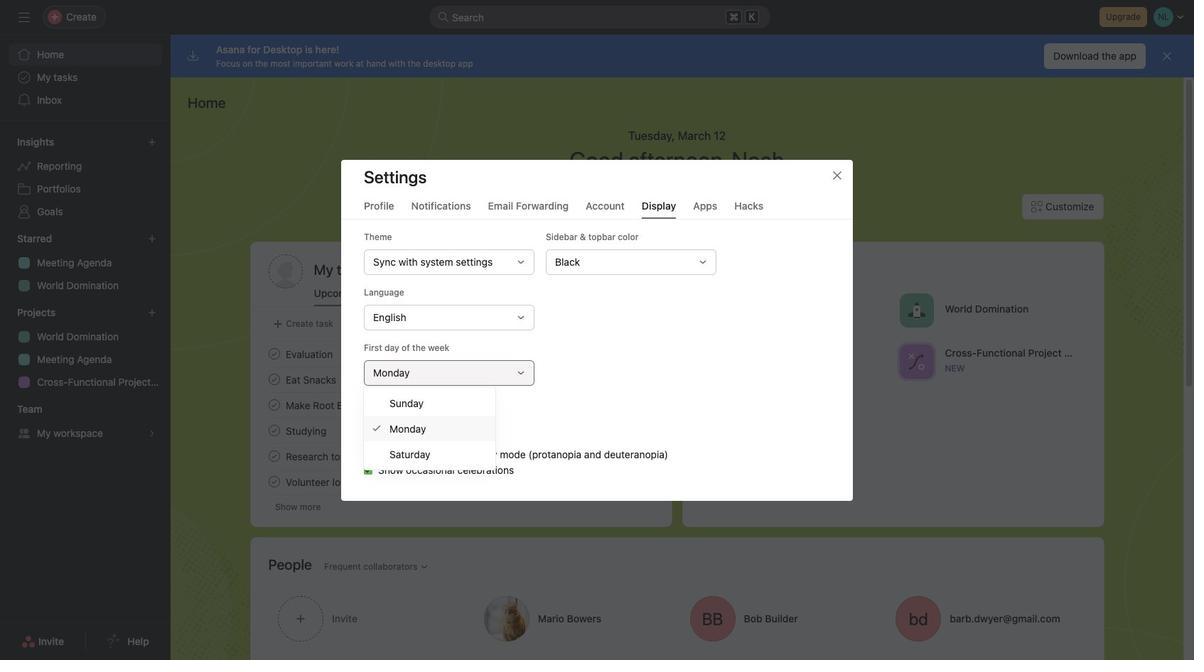 Task type: vqa. For each thing, say whether or not it's contained in the screenshot.
rightmost the Board
no



Task type: describe. For each thing, give the bounding box(es) containing it.
mark complete image for 4th mark complete option from the bottom of the page
[[265, 371, 283, 388]]

2 mark complete checkbox from the top
[[265, 448, 283, 465]]

projects element
[[0, 300, 171, 397]]

3 mark complete checkbox from the top
[[265, 422, 283, 439]]

2 mark complete checkbox from the top
[[265, 397, 283, 414]]

1 mark complete checkbox from the top
[[265, 371, 283, 388]]

4 mark complete checkbox from the top
[[265, 473, 283, 490]]

starred element
[[0, 226, 171, 300]]

line_and_symbols image
[[908, 353, 925, 370]]

1 mark complete checkbox from the top
[[265, 345, 283, 363]]

mark complete image for third mark complete option from the bottom of the page
[[265, 397, 283, 414]]



Task type: locate. For each thing, give the bounding box(es) containing it.
2 mark complete image from the top
[[265, 371, 283, 388]]

global element
[[0, 35, 171, 120]]

Mark complete checkbox
[[265, 345, 283, 363], [265, 448, 283, 465]]

6 mark complete image from the top
[[265, 473, 283, 490]]

hide sidebar image
[[18, 11, 30, 23]]

prominent image
[[438, 11, 449, 23]]

5 mark complete image from the top
[[265, 448, 283, 465]]

rocket image
[[908, 302, 925, 319]]

1 mark complete image from the top
[[265, 345, 283, 363]]

None checkbox
[[364, 466, 372, 474]]

mark complete image for 1st mark complete option from the bottom
[[265, 473, 283, 490]]

teams element
[[0, 397, 171, 448]]

mark complete image
[[265, 345, 283, 363], [265, 371, 283, 388], [265, 397, 283, 414], [265, 422, 283, 439], [265, 448, 283, 465], [265, 473, 283, 490]]

3 mark complete image from the top
[[265, 397, 283, 414]]

mark complete image for first mark complete checkbox from the top
[[265, 345, 283, 363]]

mark complete image for 1st mark complete checkbox from the bottom
[[265, 448, 283, 465]]

add profile photo image
[[268, 254, 302, 289]]

close image
[[832, 170, 843, 181]]

dismiss image
[[1161, 50, 1173, 62]]

insights element
[[0, 129, 171, 226]]

4 mark complete image from the top
[[265, 422, 283, 439]]

mark complete image for second mark complete option from the bottom
[[265, 422, 283, 439]]

Mark complete checkbox
[[265, 371, 283, 388], [265, 397, 283, 414], [265, 422, 283, 439], [265, 473, 283, 490]]

0 vertical spatial mark complete checkbox
[[265, 345, 283, 363]]

1 vertical spatial mark complete checkbox
[[265, 448, 283, 465]]



